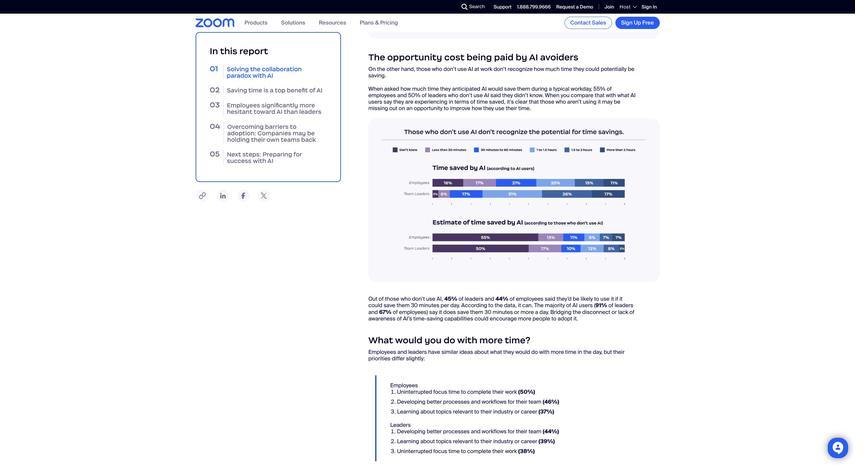 Task type: describe. For each thing, give the bounding box(es) containing it.
1.888.799.9666
[[517, 4, 551, 10]]

be inside of employees said they'd be likely to use it if it could save them 30 minutes per day. according to the data, it can. the majority of ai users (
[[573, 296, 579, 303]]

steps:
[[243, 151, 261, 158]]

host button
[[620, 4, 636, 10]]

next
[[227, 151, 241, 158]]

on the other hand, those who don't use ai at work don't recognize how much time they could potentially be saving.
[[368, 66, 635, 79]]

their inside when asked how much time they anticipated ai would save them during a typical workday, 55% of employees and 50% of leaders who don't use ai said they didn't know. when you compare that with what ai users say they are experiencing in terms of time saved, it's clear that those who aren't using it may be missing out on an opportunity to improve how they use their time.
[[506, 105, 517, 112]]

typical
[[553, 85, 570, 92]]

may inside when asked how much time they anticipated ai would save them during a typical workday, 55% of employees and 50% of leaders who don't use ai said they didn't know. when you compare that with what ai users say they are experiencing in terms of time saved, it's clear that those who aren't using it may be missing out on an opportunity to improve how they use their time.
[[602, 98, 613, 105]]

may inside "overcoming barriers to adoption: companies may be holding their own teams back"
[[293, 130, 306, 137]]

leaders inside of leaders and
[[615, 302, 634, 309]]

them inside of employees) say it does save them 30 minutes or more a day. bridging the disconnect or lack of awareness of ai's time-saving capabilities could encourage more people to adopt it.
[[470, 309, 483, 316]]

said inside of employees said they'd be likely to use it if it could save them 30 minutes per day. according to the data, it can. the majority of ai users (
[[545, 296, 555, 303]]

employees for employees significantly more hesitant toward ai than leaders
[[227, 102, 260, 109]]

sign up free link
[[615, 17, 660, 29]]

their inside what would you do with more time? employees and leaders have similar ideas about what they would do with more time in the day, but their priorities differ slightly:
[[613, 349, 625, 356]]

demo
[[580, 4, 593, 10]]

barriers
[[265, 123, 289, 131]]

being
[[467, 52, 492, 63]]

top
[[275, 87, 285, 94]]

it.
[[574, 315, 578, 323]]

it's
[[507, 98, 514, 105]]

could inside of employees) say it does save them 30 minutes or more a day. bridging the disconnect or lack of awareness of ai's time-saving capabilities could encourage more people to adopt it.
[[475, 315, 489, 323]]

ai inside next steps: preparing for success with ai
[[267, 157, 273, 165]]

it left if
[[611, 296, 614, 303]]

0 horizontal spatial the
[[368, 52, 385, 63]]

use left ai, in the right bottom of the page
[[426, 296, 435, 303]]

1 vertical spatial in
[[210, 46, 218, 57]]

ai's
[[403, 315, 412, 323]]

data,
[[504, 302, 517, 309]]

anticipated
[[452, 85, 480, 92]]

preparing
[[263, 151, 292, 158]]

for inside leaders developing better processes and workflows for their team (44%) learning about topics relevant to their industry or career (39%) uninterrupted focus time to complete their work (38%)
[[508, 429, 515, 436]]

say inside when asked how much time they anticipated ai would save them during a typical workday, 55% of employees and 50% of leaders who don't use ai said they didn't know. when you compare that with what ai users say they are experiencing in terms of time saved, it's clear that those who aren't using it may be missing out on an opportunity to improve how they use their time.
[[384, 98, 392, 105]]

67%
[[379, 309, 392, 316]]

workflows inside leaders developing better processes and workflows for their team (44%) learning about topics relevant to their industry or career (39%) uninterrupted focus time to complete their work (38%)
[[482, 429, 507, 436]]

facebook image
[[236, 189, 250, 203]]

solutions
[[281, 19, 305, 26]]

a inside when asked how much time they anticipated ai would save them during a typical workday, 55% of employees and 50% of leaders who don't use ai said they didn't know. when you compare that with what ai users say they are experiencing in terms of time saved, it's clear that those who aren't using it may be missing out on an opportunity to improve how they use their time.
[[549, 85, 552, 92]]

use inside of employees said they'd be likely to use it if it could save them 30 minutes per day. according to the data, it can. the majority of ai users (
[[601, 296, 610, 303]]

of up adopt
[[566, 302, 571, 309]]

2 vertical spatial those
[[385, 296, 399, 303]]

the inside of employees said they'd be likely to use it if it could save them 30 minutes per day. according to the data, it can. the majority of ai users (
[[534, 302, 544, 309]]

30 inside of employees said they'd be likely to use it if it could save them 30 minutes per day. according to the data, it can. the majority of ai users (
[[411, 302, 418, 309]]

of inside of leaders and
[[609, 302, 614, 309]]

in inside when asked how much time they anticipated ai would save them during a typical workday, 55% of employees and 50% of leaders who don't use ai said they didn't know. when you compare that with what ai users say they are experiencing in terms of time saved, it's clear that those who aren't using it may be missing out on an opportunity to improve how they use their time.
[[449, 98, 453, 105]]

industry inside leaders developing better processes and workflows for their team (44%) learning about topics relevant to their industry or career (39%) uninterrupted focus time to complete their work (38%)
[[493, 438, 513, 446]]

relevant inside leaders developing better processes and workflows for their team (44%) learning about topics relevant to their industry or career (39%) uninterrupted focus time to complete their work (38%)
[[453, 438, 473, 446]]

request a demo link
[[556, 4, 593, 10]]

55%
[[593, 85, 606, 92]]

saved,
[[489, 98, 506, 105]]

sign up free
[[621, 19, 654, 26]]

recognize
[[508, 66, 533, 73]]

or inside employees uninterrupted focus time to complete their work (50%) developing better processes and workflows for their team (46%) learning about topics relevant to their industry or career (37%)
[[515, 409, 520, 416]]

uninterrupted inside employees uninterrupted focus time to complete their work (50%) developing better processes and workflows for their team (46%) learning about topics relevant to their industry or career (37%)
[[397, 389, 432, 396]]

on
[[368, 66, 376, 73]]

they left 'it's' on the top
[[483, 105, 494, 112]]

employees inside what would you do with more time? employees and leaders have similar ideas about what they would do with more time in the day, but their priorities differ slightly:
[[368, 349, 396, 356]]

2 horizontal spatial would
[[515, 349, 530, 356]]

could inside 'on the other hand, those who don't use ai at work don't recognize how much time they could potentially be saving.'
[[586, 66, 600, 73]]

significantly
[[262, 102, 298, 109]]

and inside what would you do with more time? employees and leaders have similar ideas about what they would do with more time in the day, but their priorities differ slightly:
[[397, 349, 407, 356]]

time inside what would you do with more time? employees and leaders have similar ideas about what they would do with more time in the day, but their priorities differ slightly:
[[565, 349, 577, 356]]

of right 55% on the right of the page
[[607, 85, 612, 92]]

of right 50%
[[422, 92, 427, 99]]

contact sales
[[570, 19, 606, 26]]

ai inside solving the collaboration paradox with ai
[[267, 72, 273, 80]]

collaboration
[[262, 65, 302, 73]]

0 vertical spatial opportunity
[[387, 52, 442, 63]]

ideas
[[460, 349, 473, 356]]

learning inside employees uninterrupted focus time to complete their work (50%) developing better processes and workflows for their team (46%) learning about topics relevant to their industry or career (37%)
[[397, 409, 419, 416]]

pricing
[[380, 19, 398, 26]]

adopt
[[558, 315, 572, 323]]

leaders
[[390, 422, 411, 429]]

own
[[267, 136, 279, 144]]

(44%)
[[543, 429, 559, 436]]

out of those who don't use ai, 45% of leaders and 44%
[[368, 296, 508, 303]]

day,
[[593, 349, 603, 356]]

said inside when asked how much time they anticipated ai would save them during a typical workday, 55% of employees and 50% of leaders who don't use ai said they didn't know. when you compare that with what ai users say they are experiencing in terms of time saved, it's clear that those who aren't using it may be missing out on an opportunity to improve how they use their time.
[[491, 92, 501, 99]]

in inside what would you do with more time? employees and leaders have similar ideas about what they would do with more time in the day, but their priorities differ slightly:
[[578, 349, 582, 356]]

know.
[[530, 92, 544, 99]]

missing
[[368, 105, 388, 112]]

in this report
[[210, 46, 268, 57]]

host
[[620, 4, 631, 10]]

join
[[605, 4, 614, 10]]

out
[[368, 296, 378, 303]]

it right if
[[620, 296, 623, 303]]

&
[[375, 19, 379, 26]]

(50%)
[[518, 389, 535, 396]]

05
[[210, 150, 220, 159]]

learning inside leaders developing better processes and workflows for their team (44%) learning about topics relevant to their industry or career (39%) uninterrupted focus time to complete their work (38%)
[[397, 438, 419, 446]]

ai,
[[437, 296, 443, 303]]

don't down paid
[[494, 66, 506, 73]]

the inside of employees) say it does save them 30 minutes or more a day. bridging the disconnect or lack of awareness of ai's time-saving capabilities could encourage more people to adopt it.
[[573, 309, 581, 316]]

sign for sign up free
[[621, 19, 633, 26]]

would inside when asked how much time they anticipated ai would save them during a typical workday, 55% of employees and 50% of leaders who don't use ai said they didn't know. when you compare that with what ai users say they are experiencing in terms of time saved, it's clear that those who aren't using it may be missing out on an opportunity to improve how they use their time.
[[488, 85, 503, 92]]

report
[[240, 46, 268, 57]]

employees inside when asked how much time they anticipated ai would save them during a typical workday, 55% of employees and 50% of leaders who don't use ai said they didn't know. when you compare that with what ai users say they are experiencing in terms of time saved, it's clear that those who aren't using it may be missing out on an opportunity to improve how they use their time.
[[368, 92, 396, 99]]

bridging
[[550, 309, 572, 316]]

employees)
[[399, 309, 428, 316]]

about inside employees uninterrupted focus time to complete their work (50%) developing better processes and workflows for their team (46%) learning about topics relevant to their industry or career (37%)
[[421, 409, 435, 416]]

teams
[[281, 136, 300, 144]]

use right terms
[[474, 92, 483, 99]]

linkedin image
[[216, 189, 230, 203]]

disconnect
[[582, 309, 610, 316]]

for inside next steps: preparing for success with ai
[[294, 151, 302, 158]]

terms
[[455, 98, 469, 105]]

career inside leaders developing better processes and workflows for their team (44%) learning about topics relevant to their industry or career (39%) uninterrupted focus time to complete their work (38%)
[[521, 438, 537, 446]]

sales
[[592, 19, 606, 26]]

about inside what would you do with more time? employees and leaders have similar ideas about what they would do with more time in the day, but their priorities differ slightly:
[[474, 349, 489, 356]]

search
[[469, 3, 485, 10]]

of left ai's
[[397, 315, 402, 323]]

and inside leaders developing better processes and workflows for their team (44%) learning about topics relevant to their industry or career (39%) uninterrupted focus time to complete their work (38%)
[[471, 429, 481, 436]]

of right out
[[379, 296, 384, 303]]

how inside 'on the other hand, those who don't use ai at work don't recognize how much time they could potentially be saving.'
[[534, 66, 544, 73]]

91%
[[596, 302, 607, 309]]

1 horizontal spatial how
[[472, 105, 482, 112]]

does
[[443, 309, 456, 316]]

workday,
[[571, 85, 592, 92]]

0 vertical spatial in
[[653, 4, 657, 10]]

it inside of employees) say it does save them 30 minutes or more a day. bridging the disconnect or lack of awareness of ai's time-saving capabilities could encourage more people to adopt it.
[[439, 309, 442, 316]]

request a demo
[[556, 4, 593, 10]]

have
[[428, 349, 440, 356]]

but
[[604, 349, 612, 356]]

those who don't use al don't recognize the potential for time savings. image
[[368, 119, 660, 282]]

work inside employees uninterrupted focus time to complete their work (50%) developing better processes and workflows for their team (46%) learning about topics relevant to their industry or career (37%)
[[505, 389, 517, 396]]

ai inside employees significantly more hesitant toward ai than leaders
[[277, 108, 283, 116]]

0 horizontal spatial that
[[529, 98, 539, 105]]

45%
[[444, 296, 457, 303]]

if
[[615, 296, 618, 303]]

(38%)
[[518, 448, 535, 456]]

better inside employees uninterrupted focus time to complete their work (50%) developing better processes and workflows for their team (46%) learning about topics relevant to their industry or career (37%)
[[427, 399, 442, 406]]

0 horizontal spatial how
[[401, 85, 411, 92]]

plans & pricing
[[360, 19, 398, 26]]

awareness
[[368, 315, 396, 323]]

support
[[494, 4, 512, 10]]

hesitant
[[227, 108, 252, 116]]

01
[[210, 64, 218, 73]]

don't inside when asked how much time they anticipated ai would save them during a typical workday, 55% of employees and 50% of leaders who don't use ai said they didn't know. when you compare that with what ai users say they are experiencing in terms of time saved, it's clear that those who aren't using it may be missing out on an opportunity to improve how they use their time.
[[460, 92, 472, 99]]

of right 67%
[[393, 309, 398, 316]]

the inside of employees said they'd be likely to use it if it could save them 30 minutes per day. according to the data, it can. the majority of ai users (
[[495, 302, 503, 309]]

they'd
[[557, 296, 572, 303]]

resources
[[319, 19, 346, 26]]

differ
[[392, 355, 405, 363]]

44%
[[496, 296, 508, 303]]

those inside when asked how much time they anticipated ai would save them during a typical workday, 55% of employees and 50% of leaders who don't use ai said they didn't know. when you compare that with what ai users say they are experiencing in terms of time saved, it's clear that those who aren't using it may be missing out on an opportunity to improve how they use their time.
[[540, 98, 554, 105]]

of right lack
[[630, 309, 635, 316]]

products
[[245, 19, 268, 26]]

their inside "overcoming barriers to adoption: companies may be holding their own teams back"
[[251, 136, 265, 144]]

30 inside of employees) say it does save them 30 minutes or more a day. bridging the disconnect or lack of awareness of ai's time-saving capabilities could encourage more people to adopt it.
[[485, 309, 491, 316]]

0 horizontal spatial when
[[368, 85, 383, 92]]

complete inside leaders developing better processes and workflows for their team (44%) learning about topics relevant to their industry or career (39%) uninterrupted focus time to complete their work (38%)
[[467, 448, 491, 456]]

hand,
[[401, 66, 415, 73]]

with up ideas
[[457, 335, 477, 346]]

or left can.
[[514, 309, 519, 316]]

it inside when asked how much time they anticipated ai would save them during a typical workday, 55% of employees and 50% of leaders who don't use ai said they didn't know. when you compare that with what ai users say they are experiencing in terms of time saved, it's clear that those who aren't using it may be missing out on an opportunity to improve how they use their time.
[[598, 98, 601, 105]]

work inside 'on the other hand, those who don't use ai at work don't recognize how much time they could potentially be saving.'
[[481, 66, 492, 73]]

join link
[[605, 4, 614, 10]]

don't up 'employees)'
[[412, 296, 425, 303]]

overcoming
[[227, 123, 264, 131]]

better inside leaders developing better processes and workflows for their team (44%) learning about topics relevant to their industry or career (39%) uninterrupted focus time to complete their work (38%)
[[427, 429, 442, 436]]

according
[[461, 302, 487, 309]]

04
[[210, 122, 220, 131]]

search image
[[461, 4, 468, 10]]

for inside employees uninterrupted focus time to complete their work (50%) developing better processes and workflows for their team (46%) learning about topics relevant to their industry or career (37%)
[[508, 399, 515, 406]]

avoiders
[[540, 52, 579, 63]]

processes inside leaders developing better processes and workflows for their team (44%) learning about topics relevant to their industry or career (39%) uninterrupted focus time to complete their work (38%)
[[443, 429, 470, 436]]

you inside what would you do with more time? employees and leaders have similar ideas about what they would do with more time in the day, but their priorities differ slightly:
[[425, 335, 442, 346]]

a inside of employees) say it does save them 30 minutes or more a day. bridging the disconnect or lack of awareness of ai's time-saving capabilities could encourage more people to adopt it.
[[535, 309, 538, 316]]

saving
[[427, 315, 443, 323]]

(37%)
[[539, 409, 554, 416]]

didn't
[[514, 92, 528, 99]]

saving
[[227, 87, 247, 94]]

with inside next steps: preparing for success with ai
[[253, 157, 266, 165]]

of right terms
[[471, 98, 475, 105]]

they up experiencing
[[440, 85, 451, 92]]

more inside employees significantly more hesitant toward ai than leaders
[[300, 102, 315, 109]]

social sharing element
[[195, 189, 341, 203]]



Task type: vqa. For each thing, say whether or not it's contained in the screenshot.
the video
no



Task type: locate. For each thing, give the bounding box(es) containing it.
1 vertical spatial workflows
[[482, 429, 507, 436]]

leaders right than on the left top of page
[[299, 108, 322, 116]]

request
[[556, 4, 575, 10]]

time.
[[518, 105, 531, 112]]

cost
[[444, 52, 465, 63]]

sign for sign in
[[642, 4, 652, 10]]

save up 'it's' on the top
[[504, 85, 516, 92]]

and inside of leaders and
[[368, 309, 378, 316]]

when asked how much time they anticipated ai would save them during a typical workday, 55% of employees and 50% of leaders who don't use ai said they didn't know. when you compare that with what ai users say they are experiencing in terms of time saved, it's clear that those who aren't using it may be missing out on an opportunity to improve how they use their time.
[[368, 85, 636, 112]]

1 complete from the top
[[467, 389, 491, 396]]

0 vertical spatial users
[[368, 98, 382, 105]]

the
[[368, 52, 385, 63], [534, 302, 544, 309]]

the left day,
[[584, 349, 592, 356]]

focus inside leaders developing better processes and workflows for their team (44%) learning about topics relevant to their industry or career (39%) uninterrupted focus time to complete their work (38%)
[[433, 448, 447, 456]]

1 vertical spatial in
[[578, 349, 582, 356]]

2 learning from the top
[[397, 438, 419, 446]]

do
[[444, 335, 455, 346], [532, 349, 538, 356]]

save inside of employees) say it does save them 30 minutes or more a day. bridging the disconnect or lack of awareness of ai's time-saving capabilities could encourage more people to adopt it.
[[457, 309, 469, 316]]

topics inside leaders developing better processes and workflows for their team (44%) learning about topics relevant to their industry or career (39%) uninterrupted focus time to complete their work (38%)
[[436, 438, 452, 446]]

1 horizontal spatial could
[[475, 315, 489, 323]]

use left if
[[601, 296, 610, 303]]

they
[[574, 66, 584, 73], [440, 85, 451, 92], [502, 92, 513, 99], [393, 98, 404, 105], [483, 105, 494, 112], [503, 349, 514, 356]]

0 horizontal spatial employees
[[368, 92, 396, 99]]

1 processes from the top
[[443, 399, 470, 406]]

0 vertical spatial better
[[427, 399, 442, 406]]

about
[[474, 349, 489, 356], [421, 409, 435, 416], [421, 438, 435, 446]]

1 vertical spatial better
[[427, 429, 442, 436]]

0 vertical spatial in
[[449, 98, 453, 105]]

who inside 'on the other hand, those who don't use ai at work don't recognize how much time they could potentially be saving.'
[[432, 66, 442, 73]]

could
[[586, 66, 600, 73], [368, 302, 382, 309], [475, 315, 489, 323]]

during
[[532, 85, 548, 92]]

work left (38%)
[[505, 448, 517, 456]]

2 vertical spatial for
[[508, 429, 515, 436]]

plans & pricing link
[[360, 19, 398, 26]]

career up (38%)
[[521, 438, 537, 446]]

use down cost on the right of the page
[[458, 66, 467, 73]]

2 vertical spatial could
[[475, 315, 489, 323]]

be left likely
[[573, 296, 579, 303]]

much
[[546, 66, 560, 73], [412, 85, 426, 92]]

you up have
[[425, 335, 442, 346]]

0 vertical spatial sign
[[642, 4, 652, 10]]

encourage
[[490, 315, 517, 323]]

the right can.
[[534, 302, 544, 309]]

1 vertical spatial team
[[529, 429, 542, 436]]

zoom logo image
[[195, 19, 234, 27]]

adoption:
[[227, 130, 256, 137]]

2 relevant from the top
[[453, 438, 473, 446]]

leaders right 91%
[[615, 302, 634, 309]]

1 horizontal spatial much
[[546, 66, 560, 73]]

0 vertical spatial how
[[534, 66, 544, 73]]

leaders inside what would you do with more time? employees and leaders have similar ideas about what they would do with more time in the day, but their priorities differ slightly:
[[408, 349, 427, 356]]

0 vertical spatial employees
[[368, 92, 396, 99]]

or left lack
[[612, 309, 617, 316]]

with inside solving the collaboration paradox with ai
[[253, 72, 266, 80]]

use inside 'on the other hand, those who don't use ai at work don't recognize how much time they could potentially be saving.'
[[458, 66, 467, 73]]

using
[[583, 98, 597, 105]]

workflows inside employees uninterrupted focus time to complete their work (50%) developing better processes and workflows for their team (46%) learning about topics relevant to their industry or career (37%)
[[482, 399, 507, 406]]

than
[[284, 108, 298, 116]]

0 vertical spatial work
[[481, 66, 492, 73]]

1 vertical spatial said
[[545, 296, 555, 303]]

0 vertical spatial developing
[[397, 399, 426, 406]]

is
[[264, 87, 269, 94]]

said left they'd
[[545, 296, 555, 303]]

or inside leaders developing better processes and workflows for their team (44%) learning about topics relevant to their industry or career (39%) uninterrupted focus time to complete their work (38%)
[[515, 438, 520, 446]]

employees up missing
[[368, 92, 396, 99]]

twitter image
[[257, 189, 271, 203]]

0 horizontal spatial in
[[210, 46, 218, 57]]

leaders inside when asked how much time they anticipated ai would save them during a typical workday, 55% of employees and 50% of leaders who don't use ai said they didn't know. when you compare that with what ai users say they are experiencing in terms of time saved, it's clear that those who aren't using it may be missing out on an opportunity to improve how they use their time.
[[428, 92, 447, 99]]

industry inside employees uninterrupted focus time to complete their work (50%) developing better processes and workflows for their team (46%) learning about topics relevant to their industry or career (37%)
[[493, 409, 513, 416]]

day. left bridging
[[540, 309, 549, 316]]

or down (50%)
[[515, 409, 520, 416]]

focus inside employees uninterrupted focus time to complete their work (50%) developing better processes and workflows for their team (46%) learning about topics relevant to their industry or career (37%)
[[433, 389, 447, 396]]

say down asked
[[384, 98, 392, 105]]

it left does
[[439, 309, 442, 316]]

much inside when asked how much time they anticipated ai would save them during a typical workday, 55% of employees and 50% of leaders who don't use ai said they didn't know. when you compare that with what ai users say they are experiencing in terms of time saved, it's clear that those who aren't using it may be missing out on an opportunity to improve how they use their time.
[[412, 85, 426, 92]]

processes
[[443, 399, 470, 406], [443, 429, 470, 436]]

1 vertical spatial industry
[[493, 438, 513, 446]]

with up is
[[253, 72, 266, 80]]

1 horizontal spatial 30
[[485, 309, 491, 316]]

in
[[449, 98, 453, 105], [578, 349, 582, 356]]

may
[[602, 98, 613, 105], [293, 130, 306, 137]]

support link
[[494, 4, 512, 10]]

0 vertical spatial much
[[546, 66, 560, 73]]

when right know.
[[545, 92, 560, 99]]

team
[[529, 399, 542, 406], [529, 429, 542, 436]]

2 uninterrupted from the top
[[397, 448, 432, 456]]

what would you do with more time? employees and leaders have similar ideas about what they would do with more time in the day, but their priorities differ slightly:
[[368, 335, 625, 363]]

employees up the people
[[516, 296, 544, 303]]

to inside of employees) say it does save them 30 minutes or more a day. bridging the disconnect or lack of awareness of ai's time-saving capabilities could encourage more people to adopt it.
[[552, 315, 557, 323]]

2 career from the top
[[521, 438, 537, 446]]

employees uninterrupted focus time to complete their work (50%) developing better processes and workflows for their team (46%) learning about topics relevant to their industry or career (37%)
[[390, 382, 559, 416]]

likely
[[581, 296, 593, 303]]

2 vertical spatial would
[[515, 349, 530, 356]]

1 vertical spatial much
[[412, 85, 426, 92]]

and inside employees uninterrupted focus time to complete their work (50%) developing better processes and workflows for their team (46%) learning about topics relevant to their industry or career (37%)
[[471, 399, 481, 406]]

of left if
[[609, 302, 614, 309]]

0 vertical spatial those
[[417, 66, 431, 73]]

save up awareness
[[384, 302, 395, 309]]

in left terms
[[449, 98, 453, 105]]

those inside 'on the other hand, those who don't use ai at work don't recognize how much time they could potentially be saving.'
[[417, 66, 431, 73]]

developing inside leaders developing better processes and workflows for their team (44%) learning about topics relevant to their industry or career (39%) uninterrupted focus time to complete their work (38%)
[[397, 429, 426, 436]]

career left "(37%)"
[[521, 409, 537, 416]]

2 vertical spatial work
[[505, 448, 517, 456]]

1 vertical spatial employees
[[516, 296, 544, 303]]

team inside leaders developing better processes and workflows for their team (44%) learning about topics relevant to their industry or career (39%) uninterrupted focus time to complete their work (38%)
[[529, 429, 542, 436]]

out
[[389, 105, 397, 112]]

be inside when asked how much time they anticipated ai would save them during a typical workday, 55% of employees and 50% of leaders who don't use ai said they didn't know. when you compare that with what ai users say they are experiencing in terms of time saved, it's clear that those who aren't using it may be missing out on an opportunity to improve how they use their time.
[[614, 98, 621, 105]]

how right terms
[[472, 105, 482, 112]]

who up 'employees)'
[[401, 296, 411, 303]]

1 vertical spatial would
[[395, 335, 423, 346]]

1 focus from the top
[[433, 389, 447, 396]]

0 vertical spatial team
[[529, 399, 542, 406]]

0 horizontal spatial much
[[412, 85, 426, 92]]

minutes inside of employees said they'd be likely to use it if it could save them 30 minutes per day. according to the data, it can. the majority of ai users (
[[419, 302, 439, 309]]

1 developing from the top
[[397, 399, 426, 406]]

1 vertical spatial for
[[508, 399, 515, 406]]

1 industry from the top
[[493, 409, 513, 416]]

a right can.
[[535, 309, 538, 316]]

0 horizontal spatial those
[[385, 296, 399, 303]]

the inside what would you do with more time? employees and leaders have similar ideas about what they would do with more time in the day, but their priorities differ slightly:
[[584, 349, 592, 356]]

minutes
[[419, 302, 439, 309], [493, 309, 513, 316]]

be right "potentially" on the right top
[[628, 66, 635, 73]]

developing
[[397, 399, 426, 406], [397, 429, 426, 436]]

0 vertical spatial say
[[384, 98, 392, 105]]

1 horizontal spatial do
[[532, 349, 538, 356]]

1 vertical spatial developing
[[397, 429, 426, 436]]

uninterrupted down slightly:
[[397, 389, 432, 396]]

use left 'it's' on the top
[[495, 105, 505, 112]]

0 horizontal spatial you
[[425, 335, 442, 346]]

be inside 'on the other hand, those who don't use ai at work don't recognize how much time they could potentially be saving.'
[[628, 66, 635, 73]]

2 focus from the top
[[433, 448, 447, 456]]

a right during
[[549, 85, 552, 92]]

1 better from the top
[[427, 399, 442, 406]]

1 vertical spatial sign
[[621, 19, 633, 26]]

those up 67%
[[385, 296, 399, 303]]

what inside when asked how much time they anticipated ai would save them during a typical workday, 55% of employees and 50% of leaders who don't use ai said they didn't know. when you compare that with what ai users say they are experiencing in terms of time saved, it's clear that those who aren't using it may be missing out on an opportunity to improve how they use their time.
[[617, 92, 629, 99]]

how up the are at the left
[[401, 85, 411, 92]]

0 vertical spatial you
[[561, 92, 570, 99]]

the right solving
[[250, 65, 261, 73]]

on
[[399, 105, 405, 112]]

0 horizontal spatial would
[[395, 335, 423, 346]]

2 developing from the top
[[397, 429, 426, 436]]

contact
[[570, 19, 591, 26]]

could up 55% on the right of the page
[[586, 66, 600, 73]]

the left data,
[[495, 302, 503, 309]]

0 horizontal spatial save
[[384, 302, 395, 309]]

0 vertical spatial industry
[[493, 409, 513, 416]]

they inside what would you do with more time? employees and leaders have similar ideas about what they would do with more time in the day, but their priorities differ slightly:
[[503, 349, 514, 356]]

1 vertical spatial users
[[579, 302, 593, 309]]

leaders right 50%
[[428, 92, 447, 99]]

1 vertical spatial the
[[534, 302, 544, 309]]

a right is
[[270, 87, 274, 94]]

better
[[427, 399, 442, 406], [427, 429, 442, 436]]

employees inside of employees said they'd be likely to use it if it could save them 30 minutes per day. according to the data, it can. the majority of ai users (
[[516, 296, 544, 303]]

who down the typical
[[556, 98, 566, 105]]

relevant inside employees uninterrupted focus time to complete their work (50%) developing better processes and workflows for their team (46%) learning about topics relevant to their industry or career (37%)
[[453, 409, 473, 416]]

save inside of employees said they'd be likely to use it if it could save them 30 minutes per day. according to the data, it can. the majority of ai users (
[[384, 302, 395, 309]]

holding
[[227, 136, 250, 144]]

2 team from the top
[[529, 429, 542, 436]]

those right hand,
[[417, 66, 431, 73]]

1 uninterrupted from the top
[[397, 389, 432, 396]]

1 horizontal spatial said
[[545, 296, 555, 303]]

0 vertical spatial learning
[[397, 409, 419, 416]]

0 horizontal spatial minutes
[[419, 302, 439, 309]]

employees significantly more hesitant toward ai than leaders
[[227, 102, 322, 116]]

improve
[[450, 105, 471, 112]]

1 horizontal spatial sign
[[642, 4, 652, 10]]

complete inside employees uninterrupted focus time to complete their work (50%) developing better processes and workflows for their team (46%) learning about topics relevant to their industry or career (37%)
[[467, 389, 491, 396]]

1 vertical spatial focus
[[433, 448, 447, 456]]

contact sales link
[[565, 17, 612, 29]]

1 vertical spatial uninterrupted
[[397, 448, 432, 456]]

companies
[[258, 130, 291, 137]]

with down the people
[[539, 349, 550, 356]]

much inside 'on the other hand, those who don't use ai at work don't recognize how much time they could potentially be saving.'
[[546, 66, 560, 73]]

minutes inside of employees) say it does save them 30 minutes or more a day. bridging the disconnect or lack of awareness of ai's time-saving capabilities could encourage more people to adopt it.
[[493, 309, 513, 316]]

0 vertical spatial what
[[617, 92, 629, 99]]

time inside 'on the other hand, those who don't use ai at work don't recognize how much time they could potentially be saving.'
[[561, 66, 572, 73]]

work left (50%)
[[505, 389, 517, 396]]

saving time is a top benefit of ai
[[227, 87, 323, 94]]

employees inside employees significantly more hesitant toward ai than leaders
[[227, 102, 260, 109]]

0 vertical spatial workflows
[[482, 399, 507, 406]]

about inside leaders developing better processes and workflows for their team (44%) learning about topics relevant to their industry or career (39%) uninterrupted focus time to complete their work (38%)
[[421, 438, 435, 446]]

to inside when asked how much time they anticipated ai would save them during a typical workday, 55% of employees and 50% of leaders who don't use ai said they didn't know. when you compare that with what ai users say they are experiencing in terms of time saved, it's clear that those who aren't using it may be missing out on an opportunity to improve how they use their time.
[[444, 105, 449, 112]]

search image
[[461, 4, 468, 10]]

(
[[594, 302, 596, 309]]

it left can.
[[518, 302, 521, 309]]

leaders right 45%
[[465, 296, 484, 303]]

they up workday,
[[574, 66, 584, 73]]

0 vertical spatial career
[[521, 409, 537, 416]]

0 vertical spatial for
[[294, 151, 302, 158]]

said left 'it's' on the top
[[491, 92, 501, 99]]

with right 55% on the right of the page
[[606, 92, 616, 99]]

ai inside of employees said they'd be likely to use it if it could save them 30 minutes per day. according to the data, it can. the majority of ai users (
[[573, 302, 578, 309]]

0 vertical spatial the
[[368, 52, 385, 63]]

1 horizontal spatial that
[[595, 92, 605, 99]]

1 topics from the top
[[436, 409, 452, 416]]

be right "using" on the top right
[[614, 98, 621, 105]]

save right does
[[457, 309, 469, 316]]

1 learning from the top
[[397, 409, 419, 416]]

aren't
[[567, 98, 582, 105]]

could down according
[[475, 315, 489, 323]]

employees down what
[[368, 349, 396, 356]]

of leaders and
[[368, 302, 634, 316]]

paid
[[494, 52, 514, 63]]

uninterrupted down leaders at the bottom left
[[397, 448, 432, 456]]

1 vertical spatial career
[[521, 438, 537, 446]]

say inside of employees) say it does save them 30 minutes or more a day. bridging the disconnect or lack of awareness of ai's time-saving capabilities could encourage more people to adopt it.
[[429, 309, 438, 316]]

relevant
[[453, 409, 473, 416], [453, 438, 473, 446]]

02
[[210, 85, 220, 95]]

that
[[595, 92, 605, 99], [529, 98, 539, 105]]

2 workflows from the top
[[482, 429, 507, 436]]

would up slightly:
[[395, 335, 423, 346]]

0 vertical spatial about
[[474, 349, 489, 356]]

team down (50%)
[[529, 399, 542, 406]]

do up similar
[[444, 335, 455, 346]]

compare
[[571, 92, 594, 99]]

processes inside employees uninterrupted focus time to complete their work (50%) developing better processes and workflows for their team (46%) learning about topics relevant to their industry or career (37%)
[[443, 399, 470, 406]]

1 team from the top
[[529, 399, 542, 406]]

users left out
[[368, 98, 382, 105]]

1.888.799.9666 link
[[517, 4, 551, 10]]

they left the are at the left
[[393, 98, 404, 105]]

50%
[[408, 92, 421, 99]]

day. inside of employees) say it does save them 30 minutes or more a day. bridging the disconnect or lack of awareness of ai's time-saving capabilities could encourage more people to adopt it.
[[540, 309, 549, 316]]

leaders inside employees significantly more hesitant toward ai than leaders
[[299, 108, 322, 116]]

that right compare
[[595, 92, 605, 99]]

may down 55% on the right of the page
[[602, 98, 613, 105]]

leaders developing better processes and workflows for their team (44%) learning about topics relevant to their industry or career (39%) uninterrupted focus time to complete their work (38%)
[[390, 422, 559, 456]]

2 processes from the top
[[443, 429, 470, 436]]

don't up improve
[[460, 92, 472, 99]]

saving.
[[368, 72, 386, 79]]

1 vertical spatial topics
[[436, 438, 452, 446]]

learning down leaders at the bottom left
[[397, 438, 419, 446]]

the right adopt
[[573, 309, 581, 316]]

with inside when asked how much time they anticipated ai would save them during a typical workday, 55% of employees and 50% of leaders who don't use ai said they didn't know. when you compare that with what ai users say they are experiencing in terms of time saved, it's clear that those who aren't using it may be missing out on an opportunity to improve how they use their time.
[[606, 92, 616, 99]]

paradox
[[227, 72, 251, 80]]

work right at
[[481, 66, 492, 73]]

day. inside of employees said they'd be likely to use it if it could save them 30 minutes per day. according to the data, it can. the majority of ai users (
[[450, 302, 460, 309]]

1 vertical spatial employees
[[368, 349, 396, 356]]

0 vertical spatial uninterrupted
[[397, 389, 432, 396]]

to inside "overcoming barriers to adoption: companies may be holding their own teams back"
[[290, 123, 297, 131]]

0 vertical spatial topics
[[436, 409, 452, 416]]

said
[[491, 92, 501, 99], [545, 296, 555, 303]]

employees
[[368, 92, 396, 99], [516, 296, 544, 303]]

1 horizontal spatial in
[[653, 4, 657, 10]]

save
[[504, 85, 516, 92], [384, 302, 395, 309], [457, 309, 469, 316]]

time inside leaders developing better processes and workflows for their team (44%) learning about topics relevant to their industry or career (39%) uninterrupted focus time to complete their work (38%)
[[449, 448, 460, 456]]

0 horizontal spatial what
[[490, 349, 502, 356]]

how
[[534, 66, 544, 73], [401, 85, 411, 92], [472, 105, 482, 112]]

when down saving.
[[368, 85, 383, 92]]

2 complete from the top
[[467, 448, 491, 456]]

they left didn't
[[502, 92, 513, 99]]

do down the people
[[532, 349, 538, 356]]

1 vertical spatial you
[[425, 335, 442, 346]]

0 vertical spatial would
[[488, 85, 503, 92]]

2 better from the top
[[427, 429, 442, 436]]

more
[[300, 102, 315, 109], [521, 309, 534, 316], [518, 315, 531, 323], [480, 335, 503, 346], [551, 349, 564, 356]]

1 horizontal spatial when
[[545, 92, 560, 99]]

how right 'recognize'
[[534, 66, 544, 73]]

don't
[[444, 66, 456, 73], [494, 66, 506, 73], [460, 92, 472, 99], [412, 296, 425, 303]]

2 vertical spatial employees
[[390, 382, 418, 390]]

of right 45%
[[459, 296, 464, 303]]

day. right per
[[450, 302, 460, 309]]

0 vertical spatial could
[[586, 66, 600, 73]]

0 horizontal spatial said
[[491, 92, 501, 99]]

a
[[576, 4, 579, 10], [549, 85, 552, 92], [270, 87, 274, 94], [535, 309, 538, 316]]

that right clear
[[529, 98, 539, 105]]

uninterrupted inside leaders developing better processes and workflows for their team (44%) learning about topics relevant to their industry or career (39%) uninterrupted focus time to complete their work (38%)
[[397, 448, 432, 456]]

what
[[368, 335, 393, 346]]

to
[[444, 105, 449, 112], [290, 123, 297, 131], [594, 296, 599, 303], [489, 302, 494, 309], [552, 315, 557, 323], [461, 389, 466, 396], [474, 409, 479, 416], [474, 438, 479, 446], [461, 448, 466, 456]]

focus
[[433, 389, 447, 396], [433, 448, 447, 456]]

and inside when asked how much time they anticipated ai would save them during a typical workday, 55% of employees and 50% of leaders who don't use ai said they didn't know. when you compare that with what ai users say they are experiencing in terms of time saved, it's clear that those who aren't using it may be missing out on an opportunity to improve how they use their time.
[[397, 92, 407, 99]]

2 horizontal spatial those
[[540, 98, 554, 105]]

1 vertical spatial processes
[[443, 429, 470, 436]]

work inside leaders developing better processes and workflows for their team (44%) learning about topics relevant to their industry or career (39%) uninterrupted focus time to complete their work (38%)
[[505, 448, 517, 456]]

much down the avoiders
[[546, 66, 560, 73]]

with right success
[[253, 157, 266, 165]]

solutions button
[[281, 19, 305, 26]]

don't down cost on the right of the page
[[444, 66, 456, 73]]

would
[[488, 85, 503, 92], [395, 335, 423, 346], [515, 349, 530, 356]]

majority
[[545, 302, 565, 309]]

employees down differ
[[390, 382, 418, 390]]

0 horizontal spatial 30
[[411, 302, 418, 309]]

you inside when asked how much time they anticipated ai would save them during a typical workday, 55% of employees and 50% of leaders who don't use ai said they didn't know. when you compare that with what ai users say they are experiencing in terms of time saved, it's clear that those who aren't using it may be missing out on an opportunity to improve how they use their time.
[[561, 92, 570, 99]]

(39%)
[[539, 438, 555, 446]]

opportunity up hand,
[[387, 52, 442, 63]]

uninterrupted
[[397, 389, 432, 396], [397, 448, 432, 456]]

1 vertical spatial opportunity
[[414, 105, 443, 112]]

1 workflows from the top
[[482, 399, 507, 406]]

could up awareness
[[368, 302, 382, 309]]

copy link image
[[195, 189, 209, 203]]

1 relevant from the top
[[453, 409, 473, 416]]

0 horizontal spatial in
[[449, 98, 453, 105]]

them inside of employees said they'd be likely to use it if it could save them 30 minutes per day. according to the data, it can. the majority of ai users (
[[397, 302, 410, 309]]

1 vertical spatial say
[[429, 309, 438, 316]]

industry
[[493, 409, 513, 416], [493, 438, 513, 446]]

employees
[[227, 102, 260, 109], [368, 349, 396, 356], [390, 382, 418, 390]]

1 horizontal spatial them
[[470, 309, 483, 316]]

success
[[227, 157, 251, 165]]

are
[[405, 98, 413, 105]]

experiencing
[[415, 98, 448, 105]]

much up the are at the left
[[412, 85, 426, 92]]

who up improve
[[448, 92, 458, 99]]

of employees) say it does save them 30 minutes or more a day. bridging the disconnect or lack of awareness of ai's time-saving capabilities could encourage more people to adopt it.
[[368, 309, 635, 323]]

1 horizontal spatial what
[[617, 92, 629, 99]]

1 horizontal spatial say
[[429, 309, 438, 316]]

2 industry from the top
[[493, 438, 513, 446]]

0 vertical spatial processes
[[443, 399, 470, 406]]

None search field
[[437, 1, 463, 12]]

1 career from the top
[[521, 409, 537, 416]]

1 vertical spatial what
[[490, 349, 502, 356]]

1 vertical spatial may
[[293, 130, 306, 137]]

employees down saving
[[227, 102, 260, 109]]

work
[[481, 66, 492, 73], [505, 389, 517, 396], [505, 448, 517, 456]]

time inside employees uninterrupted focus time to complete their work (50%) developing better processes and workflows for their team (46%) learning about topics relevant to their industry or career (37%)
[[449, 389, 460, 396]]

of right benefit at the top of the page
[[309, 87, 315, 94]]

1 vertical spatial do
[[532, 349, 538, 356]]

2 horizontal spatial them
[[517, 85, 530, 92]]

may down than on the left top of page
[[293, 130, 306, 137]]

the inside 'on the other hand, those who don't use ai at work don't recognize how much time they could potentially be saving.'
[[377, 66, 385, 73]]

opportunity right an
[[414, 105, 443, 112]]

slightly:
[[406, 355, 425, 363]]

2 topics from the top
[[436, 438, 452, 446]]

0 vertical spatial do
[[444, 335, 455, 346]]

in
[[653, 4, 657, 10], [210, 46, 218, 57]]

users inside when asked how much time they anticipated ai would save them during a typical workday, 55% of employees and 50% of leaders who don't use ai said they didn't know. when you compare that with what ai users say they are experiencing in terms of time saved, it's clear that those who aren't using it may be missing out on an opportunity to improve how they use their time.
[[368, 98, 382, 105]]

the inside solving the collaboration paradox with ai
[[250, 65, 261, 73]]

1 horizontal spatial would
[[488, 85, 503, 92]]

back
[[301, 136, 316, 144]]

of right "44%" at the bottom
[[510, 296, 515, 303]]

them inside when asked how much time they anticipated ai would save them during a typical workday, 55% of employees and 50% of leaders who don't use ai said they didn't know. when you compare that with what ai users say they are experiencing in terms of time saved, it's clear that those who aren't using it may be missing out on an opportunity to improve how they use their time.
[[517, 85, 530, 92]]

per
[[441, 302, 449, 309]]

developing inside employees uninterrupted focus time to complete their work (50%) developing better processes and workflows for their team (46%) learning about topics relevant to their industry or career (37%)
[[397, 399, 426, 406]]

users inside of employees said they'd be likely to use it if it could save them 30 minutes per day. according to the data, it can. the majority of ai users (
[[579, 302, 593, 309]]

1 horizontal spatial users
[[579, 302, 593, 309]]

ai inside 'on the other hand, those who don't use ai at work don't recognize how much time they could potentially be saving.'
[[468, 66, 473, 73]]

sign in link
[[642, 4, 657, 10]]

1 vertical spatial those
[[540, 98, 554, 105]]

0 horizontal spatial users
[[368, 98, 382, 105]]

users left (
[[579, 302, 593, 309]]

employees for employees uninterrupted focus time to complete their work (50%) developing better processes and workflows for their team (46%) learning about topics relevant to their industry or career (37%)
[[390, 382, 418, 390]]

the up "on"
[[368, 52, 385, 63]]

1 vertical spatial complete
[[467, 448, 491, 456]]

an
[[406, 105, 413, 112]]

1 vertical spatial relevant
[[453, 438, 473, 446]]

03
[[210, 100, 220, 110]]

team inside employees uninterrupted focus time to complete their work (50%) developing better processes and workflows for their team (46%) learning about topics relevant to their industry or career (37%)
[[529, 399, 542, 406]]

opportunity inside when asked how much time they anticipated ai would save them during a typical workday, 55% of employees and 50% of leaders who don't use ai said they didn't know. when you compare that with what ai users say they are experiencing in terms of time saved, it's clear that those who aren't using it may be missing out on an opportunity to improve how they use their time.
[[414, 105, 443, 112]]

a left 'demo'
[[576, 4, 579, 10]]

0 vertical spatial focus
[[433, 389, 447, 396]]

0 horizontal spatial do
[[444, 335, 455, 346]]

say left per
[[429, 309, 438, 316]]

1 vertical spatial learning
[[397, 438, 419, 446]]

the opportunity cost being paid by ai avoiders
[[368, 52, 579, 63]]

leaders left have
[[408, 349, 427, 356]]

0 vertical spatial complete
[[467, 389, 491, 396]]

1 horizontal spatial you
[[561, 92, 570, 99]]



